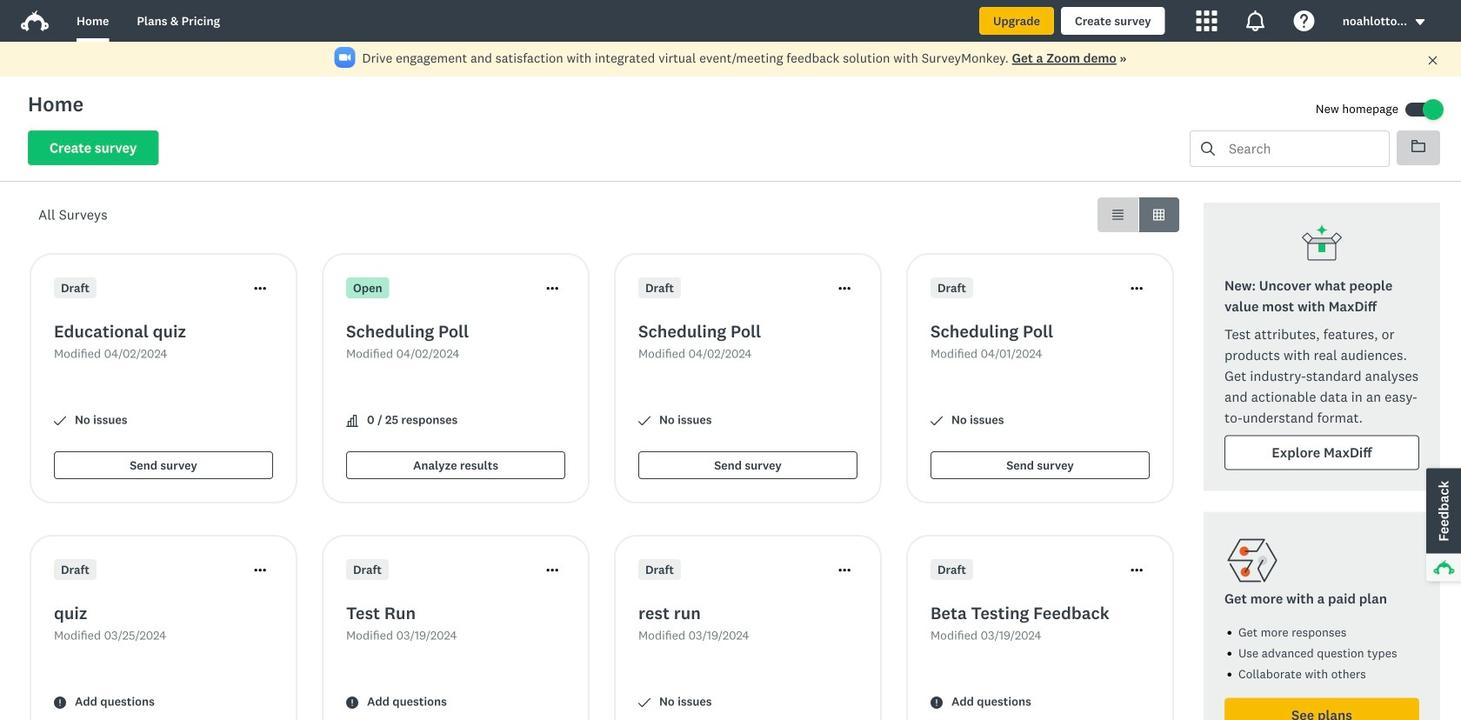 Task type: locate. For each thing, give the bounding box(es) containing it.
group
[[1098, 197, 1180, 232]]

no issues image
[[639, 697, 651, 709]]

dropdown arrow icon image
[[1415, 16, 1427, 28], [1416, 19, 1425, 25]]

warning image
[[54, 697, 66, 709], [346, 697, 358, 709], [931, 697, 943, 709]]

max diff icon image
[[1302, 224, 1343, 265]]

search image
[[1201, 142, 1215, 156], [1201, 142, 1215, 156]]

3 no issues image from the left
[[931, 415, 943, 427]]

folders image
[[1412, 139, 1426, 153], [1412, 140, 1426, 152]]

0 horizontal spatial no issues image
[[54, 415, 66, 427]]

no issues image
[[54, 415, 66, 427], [639, 415, 651, 427], [931, 415, 943, 427]]

0 horizontal spatial warning image
[[54, 697, 66, 709]]

2 horizontal spatial no issues image
[[931, 415, 943, 427]]

1 horizontal spatial warning image
[[346, 697, 358, 709]]

notification center icon image
[[1246, 10, 1267, 31]]

3 warning image from the left
[[931, 697, 943, 709]]

products icon image
[[1197, 10, 1218, 31], [1197, 10, 1218, 31]]

response count image
[[346, 415, 358, 427], [346, 415, 358, 427]]

brand logo image
[[21, 7, 49, 35], [21, 10, 49, 31]]

2 no issues image from the left
[[639, 415, 651, 427]]

1 horizontal spatial no issues image
[[639, 415, 651, 427]]

2 horizontal spatial warning image
[[931, 697, 943, 709]]



Task type: describe. For each thing, give the bounding box(es) containing it.
x image
[[1428, 55, 1439, 66]]

response based pricing icon image
[[1225, 533, 1281, 589]]

1 brand logo image from the top
[[21, 7, 49, 35]]

Search text field
[[1215, 131, 1389, 166]]

2 folders image from the top
[[1412, 140, 1426, 152]]

help icon image
[[1294, 10, 1315, 31]]

2 brand logo image from the top
[[21, 10, 49, 31]]

1 no issues image from the left
[[54, 415, 66, 427]]

2 warning image from the left
[[346, 697, 358, 709]]

1 warning image from the left
[[54, 697, 66, 709]]

1 folders image from the top
[[1412, 139, 1426, 153]]



Task type: vqa. For each thing, say whether or not it's contained in the screenshot.
right products icon
no



